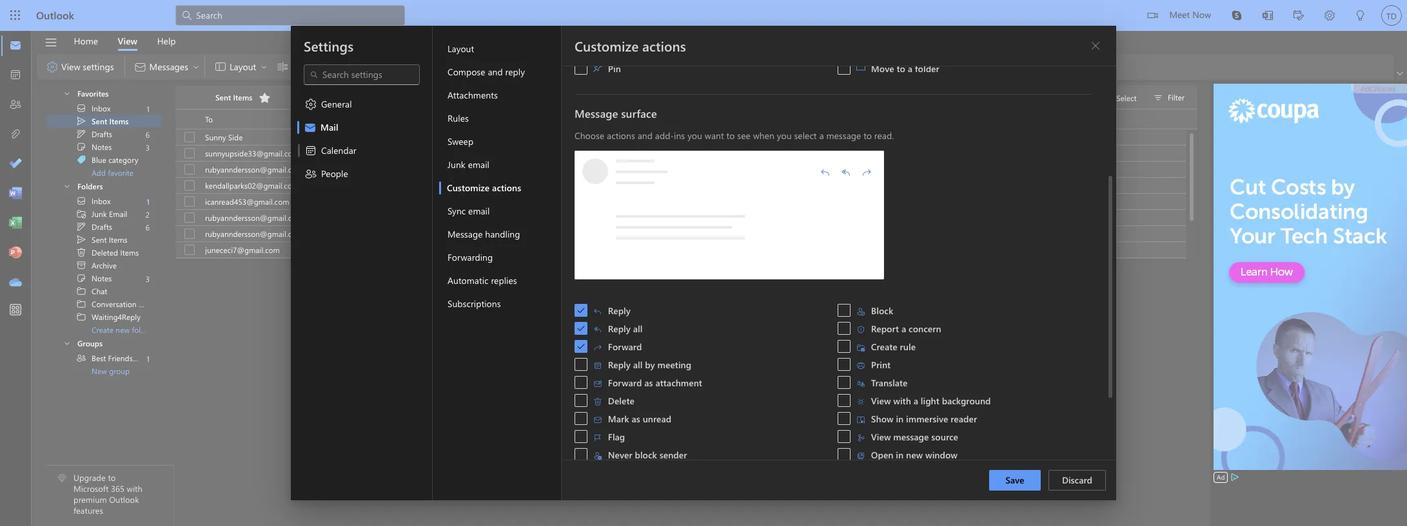 Task type: vqa. For each thing, say whether or not it's contained in the screenshot.
18 to the right
no



Task type: locate. For each thing, give the bounding box(es) containing it.
with
[[894, 395, 911, 407], [727, 419, 745, 431], [622, 437, 639, 450], [127, 484, 142, 495]]

we
[[538, 181, 550, 191]]

select a message image for my
[[184, 229, 195, 239]]

mail image
[[9, 39, 22, 52]]

fw: left learn
[[431, 197, 442, 207]]

select a message image for fw:
[[184, 148, 195, 159]]

0 vertical spatial in
[[695, 181, 702, 191]]

0 vertical spatial tree
[[46, 81, 162, 179]]

1 vertical spatial re:
[[431, 164, 441, 175]]

home
[[74, 35, 98, 47]]

1 vertical spatial in
[[896, 413, 904, 425]]

tree item
[[46, 102, 162, 115], [46, 115, 162, 128], [46, 128, 162, 141], [46, 141, 162, 154], [46, 154, 162, 166], [46, 195, 162, 208], [46, 208, 162, 221], [46, 221, 162, 233], [46, 233, 162, 246], [46, 246, 162, 259], [46, 259, 162, 272], [46, 272, 162, 285], [46, 285, 162, 298], [46, 298, 163, 311], [46, 311, 162, 324], [46, 352, 162, 365]]

halloween coming up
[[431, 245, 508, 255]]

3  button from the top
[[52, 336, 76, 351]]

it. left let
[[997, 181, 1003, 191]]

message up  open in new window on the right bottom of page
[[894, 431, 929, 443]]

the left industry!
[[618, 181, 629, 191]]

1 select a message checkbox from the top
[[177, 128, 205, 146]]

1 horizontal spatial junk
[[448, 159, 466, 171]]

1 vertical spatial as
[[632, 413, 640, 425]]

2 inbox from the top
[[92, 196, 111, 206]]

0 vertical spatial message
[[575, 106, 618, 121]]

1 vertical spatial message
[[894, 431, 929, 443]]

3  from the top
[[577, 342, 586, 352]]

tree item containing 
[[46, 246, 162, 259]]

2 vertical spatial reply
[[608, 359, 631, 371]]

 drafts down  junk email
[[76, 222, 112, 232]]

to right upgrade
[[108, 473, 116, 484]]

rubyanndersson@gmail.com for my
[[205, 229, 303, 239]]

compose and reply button
[[439, 61, 561, 84]]

2 vertical spatial 
[[577, 342, 586, 352]]

delete
[[608, 395, 635, 407]]

1 for notes
[[147, 104, 150, 114]]

1 vertical spatial fw:
[[431, 148, 442, 159]]

tree item up the new
[[46, 352, 162, 365]]

notes for 13th tree item from the bottom of the page
[[92, 142, 112, 152]]

create new folder tree item
[[46, 324, 162, 337]]

1 let's from the left
[[458, 181, 473, 191]]


[[76, 129, 86, 139], [76, 222, 86, 232]]

1 re: from the top
[[431, 132, 441, 143]]

 inbox up  junk email
[[76, 196, 111, 206]]

tree
[[46, 81, 162, 179], [46, 195, 163, 337]]

customize actions tab panel
[[562, 0, 1116, 527]]

select a message image
[[184, 148, 195, 159], [184, 164, 195, 175], [184, 181, 195, 191], [184, 213, 195, 223], [184, 229, 195, 239]]

3 1 from the top
[[147, 354, 150, 364]]

message right the select
[[827, 130, 861, 142]]

folder right move
[[915, 62, 940, 74]]

reply for reply
[[608, 305, 631, 317]]

coming
[[606, 245, 632, 255]]

 inside the settings tab list
[[304, 98, 317, 111]]

Search settings search field
[[319, 68, 406, 81]]

1  notes from the top
[[76, 142, 112, 152]]

scan
[[549, 437, 567, 450]]

view inside  view settings
[[61, 60, 80, 73]]

email... up "need"
[[541, 164, 564, 175]]

7 tree item from the top
[[46, 208, 162, 221]]

when right know
[[1051, 181, 1069, 191]]

to
[[897, 62, 905, 74], [727, 130, 735, 142], [864, 130, 872, 142], [495, 148, 502, 159], [571, 181, 578, 191], [724, 181, 731, 191], [902, 181, 909, 191], [1105, 181, 1112, 191], [710, 245, 717, 255], [740, 245, 747, 255], [848, 245, 855, 255], [721, 437, 729, 450], [108, 473, 116, 484]]

0 horizontal spatial create
[[92, 325, 114, 335]]

select a message image left icanread453@gmail.com
[[184, 197, 195, 207]]

drafts
[[92, 129, 112, 139], [92, 222, 112, 232]]

microsoft
[[525, 197, 557, 207], [74, 484, 109, 495]]

1 down favorites tree item
[[147, 104, 150, 114]]

1  from the top
[[76, 103, 86, 114]]

1 3 from the top
[[146, 142, 150, 153]]

2 select a message checkbox from the top
[[177, 161, 205, 179]]

the inside you're going places. take outlook with you for free. scan the qr code with your phone camera to download outlook mobile
[[570, 437, 583, 450]]

 never block sender
[[593, 449, 687, 461]]

more apps image
[[9, 304, 22, 317]]

0 horizontal spatial message
[[448, 228, 483, 241]]

know
[[1030, 181, 1049, 191]]

you
[[462, 148, 475, 159]]

a for move
[[908, 62, 913, 74]]

12 tree item from the top
[[46, 272, 162, 285]]

take
[[671, 419, 689, 431]]

0 vertical spatial  inbox
[[76, 103, 111, 114]]

friends
[[108, 353, 133, 364]]

chat inside  groups  best friends chat 1
[[135, 353, 151, 364]]

to right camera
[[721, 437, 729, 450]]

1  from the top
[[63, 90, 71, 97]]

outlook up 
[[36, 8, 74, 22]]

fw: no
[[431, 148, 454, 159]]

lily
[[875, 181, 885, 191]]

and
[[488, 66, 503, 78], [638, 130, 653, 142], [832, 181, 845, 191]]

chat
[[92, 286, 107, 297], [135, 353, 151, 364]]

as for attachment
[[644, 377, 653, 389]]

1 horizontal spatial it.
[[997, 181, 1003, 191]]

1 horizontal spatial new
[[906, 449, 923, 461]]

and inside customize actions tab panel
[[638, 130, 653, 142]]

0 horizontal spatial as
[[632, 413, 640, 425]]

 for 
[[76, 103, 86, 114]]

sent up deleted
[[92, 235, 107, 245]]

2  from the top
[[76, 235, 86, 245]]

 for reply all
[[577, 324, 586, 333]]

 sent items
[[76, 116, 129, 126]]

 for 
[[76, 129, 86, 139]]

inbox for sent items
[[92, 196, 111, 206]]

 favorites
[[63, 88, 109, 98]]

2 halloween from the left
[[568, 245, 604, 255]]

 inside  view settings
[[46, 61, 59, 74]]

0 vertical spatial  notes
[[76, 142, 112, 152]]

choose
[[575, 130, 605, 142]]

view left help
[[118, 35, 137, 47]]

 inside  reply all by meeting
[[593, 362, 602, 371]]

2  from the top
[[76, 222, 86, 232]]

0 horizontal spatial 
[[76, 353, 86, 364]]

 create rule
[[857, 341, 916, 353]]

1 select a message image from the top
[[184, 132, 195, 143]]

0 horizontal spatial chat
[[92, 286, 107, 297]]

tree item down folders tree item
[[46, 208, 162, 221]]

fw: for fw: learn the perks of your microsoft account
[[431, 197, 442, 207]]

automatic
[[448, 275, 489, 287]]

2 notes from the top
[[92, 273, 112, 284]]

2 select a message image from the top
[[184, 164, 195, 175]]

 left groups
[[63, 340, 71, 348]]

message up choose
[[575, 106, 618, 121]]

1 vertical spatial about
[[503, 164, 523, 175]]

customize actions inside customize actions tab panel
[[575, 37, 686, 55]]

2  from the top
[[76, 196, 86, 206]]

tree item containing 
[[46, 352, 162, 365]]


[[76, 155, 86, 165]]

2  button from the top
[[52, 179, 76, 193]]

kendallparks02@gmail.com
[[205, 181, 299, 191]]

let's down ruby! in the left of the page
[[458, 181, 473, 191]]


[[76, 142, 86, 152], [76, 273, 86, 284]]

 left people
[[304, 168, 317, 181]]

4 tree item from the top
[[46, 141, 162, 154]]

with down translate
[[894, 395, 911, 407]]

1 vertical spatial 
[[304, 98, 317, 111]]

1 reply from the top
[[608, 305, 631, 317]]

2 forward from the top
[[608, 377, 642, 389]]

2  from the top
[[577, 324, 586, 333]]

with right 365
[[127, 484, 142, 495]]

1 for sent items
[[147, 196, 150, 207]]

select a message image left sunny at left
[[184, 132, 195, 143]]

0 horizontal spatial 
[[46, 61, 59, 74]]

new
[[116, 325, 130, 335], [906, 449, 923, 461]]

sent down favorites tree item
[[92, 116, 107, 126]]

as for unread
[[632, 413, 640, 425]]

2 3 from the top
[[146, 274, 150, 284]]

1  from the top
[[577, 306, 586, 315]]

1 vertical spatial select a message image
[[184, 197, 195, 207]]

1  inbox from the top
[[76, 103, 111, 114]]

excel image
[[9, 217, 22, 230]]

2 vertical spatial in
[[896, 449, 904, 461]]

select a message image
[[184, 132, 195, 143], [184, 197, 195, 207], [184, 245, 195, 255]]

me right let
[[1017, 181, 1028, 191]]

have right the 'you'
[[477, 148, 493, 159]]

1 vertical spatial 
[[76, 222, 86, 232]]

1 horizontal spatial as
[[644, 377, 653, 389]]

tree item down  junk email
[[46, 221, 162, 233]]

1 1 from the top
[[147, 104, 150, 114]]

 drafts for notes
[[76, 129, 112, 139]]

1 tree item from the top
[[46, 102, 162, 115]]

create new folder
[[92, 325, 152, 335]]

no down re: fw: no
[[444, 148, 454, 159]]

0 vertical spatial actions
[[642, 37, 686, 55]]

 down 
[[76, 286, 86, 297]]

with inside upgrade to microsoft 365 with premium outlook features
[[127, 484, 142, 495]]

0 vertical spatial  drafts
[[76, 129, 112, 139]]

 down 
[[76, 273, 86, 284]]

junk inside button
[[448, 159, 466, 171]]

customize inside button
[[447, 182, 490, 194]]

11 tree item from the top
[[46, 259, 162, 272]]

settings
[[304, 37, 354, 55]]

rules button
[[439, 107, 561, 130]]

1 horizontal spatial see
[[737, 130, 751, 142]]

select a message image for junececi7@gmail.com
[[184, 245, 195, 255]]

see down the subject button
[[737, 130, 751, 142]]

1 horizontal spatial let's
[[767, 181, 782, 191]]

1 vertical spatial message
[[448, 228, 483, 241]]

discard
[[1062, 475, 1093, 487]]

4 select a message checkbox from the top
[[177, 241, 205, 259]]

drafts for sent items
[[92, 222, 112, 232]]

1 horizontal spatial 
[[593, 362, 602, 371]]

to down the subject button
[[727, 130, 735, 142]]

0 vertical spatial 
[[46, 61, 59, 74]]

up!
[[877, 245, 888, 255]]

0 vertical spatial folder
[[915, 62, 940, 74]]


[[857, 416, 866, 425]]

people image
[[9, 99, 22, 112]]


[[63, 90, 71, 97], [63, 183, 71, 190], [63, 340, 71, 348]]

tree containing 
[[46, 195, 163, 337]]

0 horizontal spatial customize
[[447, 182, 490, 194]]

select a message image for re:
[[184, 164, 195, 175]]

reply for reply all
[[608, 323, 631, 335]]

1 vertical spatial create
[[871, 341, 898, 353]]

your down places.
[[641, 437, 659, 450]]

0 horizontal spatial when
[[753, 130, 775, 142]]


[[857, 63, 866, 72]]

0 vertical spatial drafts
[[92, 129, 112, 139]]

sent for  sent items  deleted items  archive
[[92, 235, 107, 245]]

want down the subject button
[[705, 130, 724, 142]]

1 horizontal spatial when
[[1051, 181, 1069, 191]]

save
[[1006, 475, 1025, 487]]

 for  sent items  deleted items  archive
[[76, 235, 86, 245]]

 left conversation
[[76, 299, 86, 310]]

halloween
[[431, 245, 467, 255], [568, 245, 604, 255]]

0 vertical spatial customize
[[575, 37, 639, 55]]

 reply all by meeting
[[593, 359, 692, 371]]

2  inbox from the top
[[76, 196, 111, 206]]

1  from the top
[[76, 129, 86, 139]]

1 6 from the top
[[146, 129, 150, 140]]

settings tab list
[[291, 26, 433, 501]]

see left the this
[[504, 148, 515, 159]]

tab list
[[64, 31, 186, 51]]

fw: for fw: no
[[431, 148, 442, 159]]

sent inside sent items 
[[215, 92, 231, 103]]

 for  sent items
[[76, 116, 86, 126]]

0 vertical spatial 
[[76, 129, 86, 139]]

0 vertical spatial re:
[[431, 132, 441, 143]]

to right able at the top of the page
[[710, 245, 717, 255]]

 left best
[[76, 353, 86, 364]]

inbox up  junk email
[[92, 196, 111, 206]]

tree item up  blue category
[[46, 141, 162, 154]]

qr
[[585, 437, 597, 450]]

0 horizontal spatial let's
[[458, 181, 473, 191]]

you right know
[[1071, 181, 1084, 191]]


[[1091, 41, 1101, 51]]

2 select a message checkbox from the top
[[177, 177, 205, 195]]

 notes
[[76, 142, 112, 152], [76, 273, 112, 284]]

3 rubyanndersson@gmail.com from the top
[[205, 229, 303, 239]]

let's
[[458, 181, 473, 191], [767, 181, 782, 191]]

2 tree from the top
[[46, 195, 163, 337]]

art
[[475, 229, 485, 239]]

document
[[0, 0, 1407, 527]]

upgrade
[[74, 473, 106, 484]]

10 tree item from the top
[[46, 246, 162, 259]]

0 horizontal spatial junk
[[92, 209, 107, 219]]

sweep
[[448, 135, 474, 148]]

5 select a message image from the top
[[184, 229, 195, 239]]

 down 
[[46, 61, 59, 74]]

select a message checkbox for junececi7@gmail.com
[[177, 241, 205, 259]]

1 rubyanndersson@gmail.com from the top
[[205, 164, 303, 175]]

customize
[[575, 37, 639, 55], [447, 182, 490, 194]]

3 select a message image from the top
[[184, 181, 195, 191]]

 down ""
[[593, 398, 602, 407]]

message for message surface
[[575, 106, 618, 121]]

with
[[550, 245, 566, 255]]

1 vertical spatial all
[[633, 359, 643, 371]]

1 notes from the top
[[92, 142, 112, 152]]

 left the  at the bottom left of page
[[577, 342, 586, 352]]

your inside message list no items selected list box
[[507, 197, 523, 207]]

1 vertical spatial actions
[[607, 130, 635, 142]]

settings
[[83, 60, 114, 73]]

message for message handling
[[448, 228, 483, 241]]

Select a message checkbox
[[177, 128, 205, 146], [177, 161, 205, 179], [177, 193, 205, 211], [177, 209, 205, 227]]

add favorite tree item
[[46, 166, 162, 179]]

6 for deleted items
[[146, 222, 150, 233]]

0 vertical spatial 
[[577, 306, 586, 315]]

view inside button
[[118, 35, 137, 47]]

1 horizontal spatial chat
[[135, 353, 151, 364]]

1 vertical spatial customize actions
[[447, 182, 521, 194]]

reply down " forward"
[[608, 359, 631, 371]]

see
[[737, 130, 751, 142], [504, 148, 515, 159]]

1 horizontal spatial microsoft
[[525, 197, 557, 207]]

3 tree item from the top
[[46, 128, 162, 141]]

2 reply from the top
[[608, 323, 631, 335]]

1 right friends
[[147, 354, 150, 364]]

3  from the top
[[63, 340, 71, 348]]

1 all from the top
[[633, 323, 643, 335]]

actions down outlook banner
[[642, 37, 686, 55]]

1  from the top
[[76, 116, 86, 126]]

 button left 'favorites'
[[52, 86, 76, 100]]

chat inside the  chat  conversation history  waiting4reply
[[92, 286, 107, 297]]

source
[[932, 431, 958, 443]]

0 horizontal spatial and
[[488, 66, 503, 78]]

conversation
[[92, 299, 136, 310]]

1 vertical spatial 
[[76, 353, 86, 364]]

to left the read.
[[864, 130, 872, 142]]

tree item up add at left
[[46, 154, 162, 166]]

1 forward from the top
[[608, 341, 642, 353]]

when inside message list no items selected list box
[[1051, 181, 1069, 191]]

tree item down deleted
[[46, 259, 162, 272]]

replies
[[491, 275, 517, 287]]

application
[[0, 0, 1407, 527]]

0 vertical spatial 6
[[146, 129, 150, 140]]

 for  reply all by meeting
[[593, 362, 602, 371]]

email
[[468, 159, 490, 171], [468, 205, 490, 217]]

inbox for notes
[[92, 103, 111, 114]]

5 tree item from the top
[[46, 154, 162, 166]]

about for me
[[500, 132, 520, 143]]

tree item up waiting4reply
[[46, 298, 163, 311]]

actions down message surface
[[607, 130, 635, 142]]

1 vertical spatial 6
[[146, 222, 150, 233]]

 down the  at the bottom left of page
[[593, 362, 602, 371]]

tree item up archive
[[46, 246, 162, 259]]

fw: up fw: no
[[443, 132, 454, 143]]

me
[[488, 132, 498, 143], [1017, 181, 1028, 191]]

0 vertical spatial 1
[[147, 104, 150, 114]]

0 vertical spatial as
[[644, 377, 653, 389]]

1 select a message checkbox from the top
[[177, 144, 205, 163]]

1 vertical spatial junk
[[92, 209, 107, 219]]

0 vertical spatial 
[[304, 168, 317, 181]]

1  button from the top
[[52, 86, 76, 100]]

 inside " sent items  deleted items  archive"
[[76, 235, 86, 245]]

0 vertical spatial forward
[[608, 341, 642, 353]]

1 vertical spatial new
[[906, 449, 923, 461]]

save button
[[989, 471, 1041, 491]]

dialog
[[0, 0, 1407, 527]]

rubyanndersson@gmail.com down sunnyupside33@gmail.com
[[205, 164, 303, 175]]

means
[[461, 213, 484, 223]]

0 vertical spatial 
[[76, 116, 86, 126]]

0 horizontal spatial it.
[[523, 132, 529, 143]]

no
[[456, 132, 467, 143], [444, 148, 454, 159], [443, 164, 453, 175], [431, 213, 441, 223], [449, 213, 459, 223], [492, 229, 503, 239]]

2 re: from the top
[[431, 164, 441, 175]]

0 vertical spatial inbox
[[92, 103, 111, 114]]

1 inbox from the top
[[92, 103, 111, 114]]

actions up fw: learn the perks of your microsoft account
[[492, 182, 521, 194]]

notes down archive
[[92, 273, 112, 284]]

0 vertical spatial junk
[[448, 159, 466, 171]]

rules
[[448, 112, 469, 124]]

folder inside 'tree item'
[[132, 325, 152, 335]]

rubyanndersson@gmail.com for re:
[[205, 164, 303, 175]]

 inside  favorites
[[63, 90, 71, 97]]

a inside list box
[[493, 181, 497, 191]]

items inside tree item
[[109, 116, 129, 126]]

1 vertical spatial  notes
[[76, 273, 112, 284]]

by
[[645, 359, 655, 371]]

hey
[[515, 245, 529, 255]]

tree item down  sent items on the top of the page
[[46, 128, 162, 141]]

customize inside tab panel
[[575, 37, 639, 55]]

1 inside  groups  best friends chat 1
[[147, 354, 150, 364]]

15 tree item from the top
[[46, 311, 162, 324]]

forward for forward as attachment
[[608, 377, 642, 389]]

0 vertical spatial select a message image
[[184, 132, 195, 143]]

1 horizontal spatial customize actions
[[575, 37, 686, 55]]

create inside customize actions tab panel
[[871, 341, 898, 353]]

1 drafts from the top
[[92, 129, 112, 139]]

select a message checkbox for no
[[177, 209, 205, 227]]

0 vertical spatial new
[[116, 325, 130, 335]]

chat right friends
[[135, 353, 151, 364]]

2
[[146, 209, 150, 220]]

1 vertical spatial me
[[1017, 181, 1028, 191]]

2 rubyanndersson@gmail.com from the top
[[205, 213, 303, 223]]

2 vertical spatial and
[[832, 181, 845, 191]]

create down report at the right of page
[[871, 341, 898, 353]]

to down tell me about it.
[[495, 148, 502, 159]]

rubyanndersson@gmail.com down icanread453@gmail.com
[[205, 213, 303, 223]]

outlook banner
[[0, 0, 1407, 31]]

sent up sunny side
[[215, 92, 231, 103]]


[[593, 434, 602, 443]]

blue
[[92, 155, 106, 165]]


[[76, 248, 86, 258], [593, 398, 602, 407]]

 for 
[[304, 144, 317, 157]]

2  from the top
[[63, 183, 71, 190]]

ruby
[[497, 213, 514, 223]]

2 6 from the top
[[146, 222, 150, 233]]

the left qr
[[570, 437, 583, 450]]

to do image
[[9, 158, 22, 171]]

sent for  sent items
[[92, 116, 107, 126]]

ruby!
[[461, 164, 481, 175]]

4 select a message checkbox from the top
[[177, 209, 205, 227]]

actions
[[642, 37, 686, 55], [607, 130, 635, 142], [492, 182, 521, 194]]

view for 
[[871, 431, 891, 443]]

forward
[[608, 341, 642, 353], [608, 377, 642, 389]]

settings heading
[[304, 37, 354, 55]]

items up deleted
[[109, 235, 127, 245]]

and inside 'button'
[[488, 66, 503, 78]]

0 horizontal spatial test
[[544, 213, 557, 223]]

1 tree from the top
[[46, 81, 162, 179]]

general
[[321, 98, 352, 110]]

1 vertical spatial folder
[[132, 325, 152, 335]]

 up 
[[76, 196, 86, 206]]

re: for re: fw: no
[[431, 132, 441, 143]]

 button inside favorites tree item
[[52, 86, 76, 100]]

message
[[827, 130, 861, 142], [894, 431, 929, 443]]

message inside customize actions tab panel
[[575, 106, 618, 121]]

 for 
[[76, 222, 86, 232]]

folder inside customize actions tab panel
[[915, 62, 940, 74]]

 inside the settings tab list
[[304, 144, 317, 157]]

1 horizontal spatial your
[[641, 437, 659, 450]]

the up 'means'
[[465, 197, 476, 207]]

 left 
[[577, 324, 586, 333]]

with inside customize actions tab panel
[[894, 395, 911, 407]]

forward up delete
[[608, 377, 642, 389]]

 block
[[857, 305, 893, 317]]

message inside button
[[448, 228, 483, 241]]

your right the of
[[507, 197, 523, 207]]

surface
[[621, 106, 657, 121]]

let's left leapfrog
[[767, 181, 782, 191]]

you left for
[[748, 419, 763, 431]]


[[857, 308, 866, 317]]

a for let's
[[493, 181, 497, 191]]

reply up  reply all
[[608, 305, 631, 317]]

1 vertical spatial 
[[76, 273, 86, 284]]

2 drafts from the top
[[92, 222, 112, 232]]

 left 'favorites'
[[63, 90, 71, 97]]

sincerely,
[[999, 245, 1031, 255]]

1 vertical spatial drafts
[[92, 222, 112, 232]]

tech
[[815, 181, 830, 191]]

forward for forward
[[608, 341, 642, 353]]

Select a message checkbox
[[177, 144, 205, 163], [177, 177, 205, 195], [177, 225, 205, 243], [177, 241, 205, 259]]

2 select a message image from the top
[[184, 197, 195, 207]]

 inbox for notes
[[76, 103, 111, 114]]

test up available.
[[544, 213, 557, 223]]

notes
[[92, 142, 112, 152], [92, 273, 112, 284]]

2 vertical spatial 1
[[147, 354, 150, 364]]

to inside upgrade to microsoft 365 with premium outlook features
[[108, 473, 116, 484]]

show
[[871, 413, 894, 425]]

2 1 from the top
[[147, 196, 150, 207]]

1 vertical spatial test
[[1033, 245, 1046, 255]]

 up create new folder 'tree item'
[[76, 312, 86, 323]]

halloween right with
[[568, 245, 604, 255]]

sent inside " sent items  deleted items  archive"
[[92, 235, 107, 245]]

and left reply
[[488, 66, 503, 78]]

 down  favorites
[[76, 103, 86, 114]]

3 select a message image from the top
[[184, 245, 195, 255]]

1 horizontal spatial and
[[638, 130, 653, 142]]

0 vertical spatial 
[[63, 90, 71, 97]]

to left our on the top of page
[[740, 245, 747, 255]]

0 vertical spatial it.
[[523, 132, 529, 143]]

immersive
[[906, 413, 948, 425]]

microsoft up features
[[74, 484, 109, 495]]

microsoft inside upgrade to microsoft 365 with premium outlook features
[[74, 484, 109, 495]]

customize actions heading
[[575, 37, 686, 55]]

email for sync email
[[468, 205, 490, 217]]

 inside  folders
[[63, 183, 71, 190]]

13 tree item from the top
[[46, 285, 162, 298]]

items
[[233, 92, 253, 103], [109, 116, 129, 126], [109, 235, 127, 245], [120, 248, 139, 258]]

 button for favorites
[[52, 86, 76, 100]]

3 select a message checkbox from the top
[[177, 225, 205, 243]]

3  from the top
[[76, 312, 86, 323]]

select a message checkbox for re: fw: no
[[177, 128, 205, 146]]

 button for folders
[[52, 179, 76, 193]]

1 select a message image from the top
[[184, 148, 195, 159]]

0 horizontal spatial 
[[304, 144, 317, 157]]

1 vertical spatial see
[[504, 148, 515, 159]]

and inside message list no items selected list box
[[832, 181, 845, 191]]

0 vertical spatial chat
[[92, 286, 107, 297]]

actions inside button
[[492, 182, 521, 194]]

0 vertical spatial about
[[500, 132, 520, 143]]

and left ride
[[832, 181, 845, 191]]

1 vertical spatial 
[[577, 324, 586, 333]]

reply
[[608, 305, 631, 317], [608, 323, 631, 335], [608, 359, 631, 371]]

inbox up  sent items on the top of the page
[[92, 103, 111, 114]]

1  from the top
[[76, 286, 86, 297]]

0 vertical spatial customize actions
[[575, 37, 686, 55]]

1  drafts from the top
[[76, 129, 112, 139]]

 button inside folders tree item
[[52, 179, 76, 193]]

view up open
[[871, 431, 891, 443]]

email... up that
[[532, 148, 555, 159]]

our
[[749, 245, 761, 255]]

drafts down  sent items on the top of the page
[[92, 129, 112, 139]]

0 vertical spatial message
[[827, 130, 861, 142]]

 for forward
[[577, 342, 586, 352]]

16 tree item from the top
[[46, 352, 162, 365]]

3 reply from the top
[[608, 359, 631, 371]]

all for reply all by meeting
[[633, 359, 643, 371]]

tree item down conversation
[[46, 311, 162, 324]]


[[44, 36, 58, 49]]

 for  view settings
[[46, 61, 59, 74]]

 delete
[[593, 395, 635, 407]]

want inside customize actions tab panel
[[705, 130, 724, 142]]

1 vertical spatial 
[[63, 183, 71, 190]]

tree item containing 
[[46, 154, 162, 166]]

2  drafts from the top
[[76, 222, 112, 232]]

 for folders
[[63, 183, 71, 190]]

0 vertical spatial notes
[[92, 142, 112, 152]]

customize actions
[[575, 37, 686, 55], [447, 182, 521, 194]]

test right sincerely,
[[1033, 245, 1046, 255]]

message list no items selected list box
[[175, 128, 1198, 307]]

2 all from the top
[[633, 359, 643, 371]]

 notes down archive
[[76, 273, 112, 284]]

your
[[507, 197, 523, 207], [641, 437, 659, 450]]

1 horizontal spatial create
[[871, 341, 898, 353]]



Task type: describe. For each thing, give the bounding box(es) containing it.
select a message checkbox for rubyanndersson@gmail.com
[[177, 225, 205, 243]]

re: for re: no
[[431, 164, 441, 175]]

new group
[[92, 366, 130, 377]]

thanks,
[[516, 213, 542, 223]]

select a message image for kendall
[[184, 181, 195, 191]]

8 tree item from the top
[[46, 221, 162, 233]]

block
[[871, 305, 893, 317]]

0 vertical spatial fw:
[[443, 132, 454, 143]]

left-rail-appbar navigation
[[3, 31, 28, 298]]

0 horizontal spatial message
[[827, 130, 861, 142]]

microsoft inside message list no items selected list box
[[525, 197, 557, 207]]

3 select a message checkbox from the top
[[177, 193, 205, 211]]

message surface
[[575, 106, 657, 121]]

view for 
[[61, 60, 80, 73]]

files image
[[9, 128, 22, 141]]

automatic replies button
[[439, 270, 561, 293]]

select a message image for icanread453@gmail.com
[[184, 197, 195, 207]]

tell
[[474, 132, 485, 143]]

outlook inside banner
[[36, 8, 74, 22]]

 filter
[[1153, 92, 1185, 103]]

email for junk email
[[468, 159, 490, 171]]

in for open
[[896, 449, 904, 461]]

view button
[[108, 31, 147, 51]]

to right "need"
[[571, 181, 578, 191]]

folders tree item
[[46, 179, 162, 195]]

you left be
[[668, 245, 681, 255]]

tell me about it.
[[474, 132, 529, 143]]

with down going
[[622, 437, 639, 450]]

in for show
[[896, 413, 904, 425]]

open
[[871, 449, 894, 461]]

need
[[552, 181, 569, 191]]

to right order
[[724, 181, 731, 191]]

features
[[74, 506, 103, 517]]

in inside message list no items selected list box
[[695, 181, 702, 191]]


[[857, 434, 866, 443]]

drafts for notes
[[92, 129, 112, 139]]

no up the 'you'
[[456, 132, 467, 143]]

junk email
[[448, 159, 490, 171]]

 for favorites
[[63, 90, 71, 97]]

to right move
[[897, 62, 905, 74]]

 show in immersive reader
[[857, 413, 977, 425]]

to inside you're going places. take outlook with you for free. scan the qr code with your phone camera to download outlook mobile
[[721, 437, 729, 450]]

you inside you're going places. take outlook with you for free. scan the qr code with your phone camera to download outlook mobile
[[748, 419, 763, 431]]

 inside  groups  best friends chat 1
[[63, 340, 71, 348]]

no means no ruby thanks, test
[[449, 213, 557, 223]]

select button
[[1092, 90, 1148, 105]]

come
[[719, 245, 738, 255]]

never
[[608, 449, 633, 461]]

 groups  best friends chat 1
[[63, 338, 151, 364]]

to
[[205, 114, 213, 124]]

2 horizontal spatial actions
[[642, 37, 686, 55]]

select a message image for sunny side
[[184, 132, 195, 143]]

be
[[683, 245, 691, 255]]

select a message checkbox for sunnyupside33@gmail.com
[[177, 144, 205, 163]]

1 vertical spatial it.
[[997, 181, 1003, 191]]

 inside " delete"
[[593, 398, 602, 407]]

 button inside groups tree item
[[52, 336, 76, 351]]


[[857, 362, 866, 371]]

report
[[871, 323, 899, 335]]

see inside customize actions tab panel
[[737, 130, 751, 142]]

no down learn
[[449, 213, 459, 223]]

1 halloween from the left
[[431, 245, 467, 255]]

customize actions button
[[439, 177, 561, 200]]

 inside the settings tab list
[[304, 168, 317, 181]]

1 horizontal spatial actions
[[607, 130, 635, 142]]

want inside message list no items selected list box
[[1086, 181, 1102, 191]]

0 vertical spatial me
[[488, 132, 498, 143]]

set your advertising preferences image
[[1230, 473, 1241, 483]]

junk inside tree item
[[92, 209, 107, 219]]

 for 
[[304, 98, 317, 111]]

phone
[[662, 437, 687, 450]]

you right ins
[[688, 130, 702, 142]]

no
[[486, 213, 495, 223]]

tab list containing home
[[64, 31, 186, 51]]

to left meet.
[[1105, 181, 1112, 191]]

people
[[321, 168, 348, 180]]

tree containing favorites
[[46, 81, 162, 179]]

 sent items  deleted items  archive
[[76, 235, 139, 271]]

message list section
[[175, 83, 1198, 307]]

you left 'get'
[[969, 181, 981, 191]]

ruby! sorry about that email...
[[461, 164, 564, 175]]

 heading
[[205, 88, 275, 108]]

notes for 5th tree item from the bottom
[[92, 273, 112, 284]]

sync
[[448, 205, 466, 217]]

2 let's from the left
[[767, 181, 782, 191]]


[[857, 452, 866, 461]]

a right the select
[[819, 130, 824, 142]]

when inside customize actions tab panel
[[753, 130, 775, 142]]

no up the kendall
[[443, 164, 453, 175]]

outlook inside upgrade to microsoft 365 with premium outlook features
[[109, 495, 139, 506]]

dialog containing settings
[[0, 0, 1407, 527]]

9 tree item from the top
[[46, 233, 162, 246]]

365
[[111, 484, 124, 495]]


[[1148, 10, 1158, 21]]

favorites tree item
[[46, 86, 162, 102]]

 flag
[[593, 431, 625, 443]]

premium features image
[[57, 475, 66, 484]]

calendar
[[321, 144, 356, 157]]

no preview is available.
[[492, 229, 572, 239]]

no up my
[[431, 213, 441, 223]]

outlook up camera
[[692, 419, 725, 431]]

block
[[635, 449, 657, 461]]

compose
[[448, 66, 485, 78]]

2 tree item from the top
[[46, 115, 162, 128]]

all for reply all
[[633, 323, 643, 335]]

onedrive image
[[9, 277, 22, 290]]

about for sorry
[[503, 164, 523, 175]]

create inside 'tree item'
[[92, 325, 114, 335]]

2  from the top
[[76, 299, 86, 310]]

of
[[499, 197, 505, 207]]

to right pad
[[902, 181, 909, 191]]

sent items 
[[215, 92, 271, 104]]

discard button
[[1049, 471, 1106, 491]]

forwarding button
[[439, 246, 561, 270]]

new inside 'tree item'
[[116, 325, 130, 335]]

customize actions inside "customize actions" button
[[447, 182, 521, 194]]


[[310, 70, 319, 79]]

new inside customize actions tab panel
[[906, 449, 923, 461]]

1  from the top
[[76, 142, 86, 152]]

add
[[92, 168, 106, 178]]

pad
[[887, 181, 900, 191]]

1 vertical spatial email...
[[541, 164, 564, 175]]

dress
[[857, 245, 875, 255]]

light
[[921, 395, 940, 407]]

 inbox for sent items
[[76, 196, 111, 206]]

1 horizontal spatial message
[[894, 431, 929, 443]]

your inside you're going places. take outlook with you for free. scan the qr code with your phone camera to download outlook mobile
[[641, 437, 659, 450]]

layout group
[[208, 54, 335, 77]]

with up download
[[727, 419, 745, 431]]

no up up
[[492, 229, 503, 239]]

select a message checkbox for re: no
[[177, 161, 205, 179]]

coming
[[469, 245, 496, 255]]

🧛‍♀️🧛‍♂️🧟💀👻🦇🐺🕷🎃🕸🍬
[[891, 245, 997, 255]]

side
[[228, 132, 243, 143]]

6 for blue category
[[146, 129, 150, 140]]

6 tree item from the top
[[46, 195, 162, 208]]

items right deleted
[[120, 248, 139, 258]]

meet now
[[1170, 8, 1211, 21]]

select a message checkbox for kendallparks02@gmail.com
[[177, 177, 205, 195]]

window
[[926, 449, 958, 461]]

application containing settings
[[0, 0, 1407, 527]]

compose and reply
[[448, 66, 525, 78]]

pin
[[608, 62, 621, 74]]

tree item containing 
[[46, 259, 162, 272]]

4 select a message image from the top
[[184, 213, 195, 223]]

0 vertical spatial have
[[477, 148, 493, 159]]

word image
[[9, 188, 22, 201]]

calendar image
[[9, 69, 22, 82]]

see inside message list no items selected list box
[[504, 148, 515, 159]]

a up rule
[[902, 323, 906, 335]]

new
[[92, 366, 107, 377]]

meeting
[[658, 359, 692, 371]]

annual
[[763, 245, 786, 255]]

 view message source
[[857, 431, 958, 443]]

ad
[[1217, 473, 1225, 482]]

message handling button
[[439, 223, 561, 246]]

the left lily
[[862, 181, 873, 191]]

items inside sent items 
[[233, 92, 253, 103]]

a for view
[[914, 395, 918, 407]]


[[857, 398, 866, 407]]

layout
[[448, 43, 474, 55]]

outlook down free.
[[774, 437, 806, 450]]


[[593, 326, 602, 335]]

0 vertical spatial email...
[[532, 148, 555, 159]]


[[76, 261, 86, 271]]

sunny side
[[205, 132, 243, 143]]

 button
[[254, 88, 275, 108]]


[[593, 380, 602, 389]]

document containing settings
[[0, 0, 1407, 527]]


[[76, 209, 86, 219]]

translate
[[871, 377, 908, 389]]

1 horizontal spatial me
[[1017, 181, 1028, 191]]

you left the select
[[777, 130, 792, 142]]

group
[[109, 366, 130, 377]]

add-
[[655, 130, 674, 142]]

my
[[431, 229, 442, 239]]

to right sure
[[848, 245, 855, 255]]

reply for reply all by meeting
[[608, 359, 631, 371]]

 for 
[[76, 196, 86, 206]]

outlook link
[[36, 0, 74, 31]]

home button
[[64, 31, 108, 51]]

flag
[[608, 431, 625, 443]]

filter
[[1168, 92, 1185, 103]]

re: no
[[431, 164, 453, 175]]

forwarding
[[448, 252, 493, 264]]

new group tree item
[[46, 365, 162, 378]]

rule
[[900, 341, 916, 353]]

tree item containing 
[[46, 208, 162, 221]]

powerpoint image
[[9, 247, 22, 260]]

14 tree item from the top
[[46, 298, 163, 311]]

1 vertical spatial have
[[475, 181, 491, 191]]

the left bank!
[[911, 181, 922, 191]]

 inside  groups  best friends chat 1
[[76, 353, 86, 364]]

bank!
[[924, 181, 943, 191]]

 for reply
[[577, 306, 586, 315]]

june,
[[531, 245, 548, 255]]

0 vertical spatial test
[[544, 213, 557, 223]]

 drafts for sent items
[[76, 222, 112, 232]]

 report a concern
[[857, 323, 941, 335]]


[[857, 380, 866, 389]]

 move to a folder
[[857, 62, 940, 74]]

 inside " sent items  deleted items  archive"
[[76, 248, 86, 258]]

2  from the top
[[76, 273, 86, 284]]

2  notes from the top
[[76, 273, 112, 284]]

view for 
[[871, 395, 891, 407]]

groups tree item
[[46, 336, 162, 352]]

download
[[732, 437, 771, 450]]



